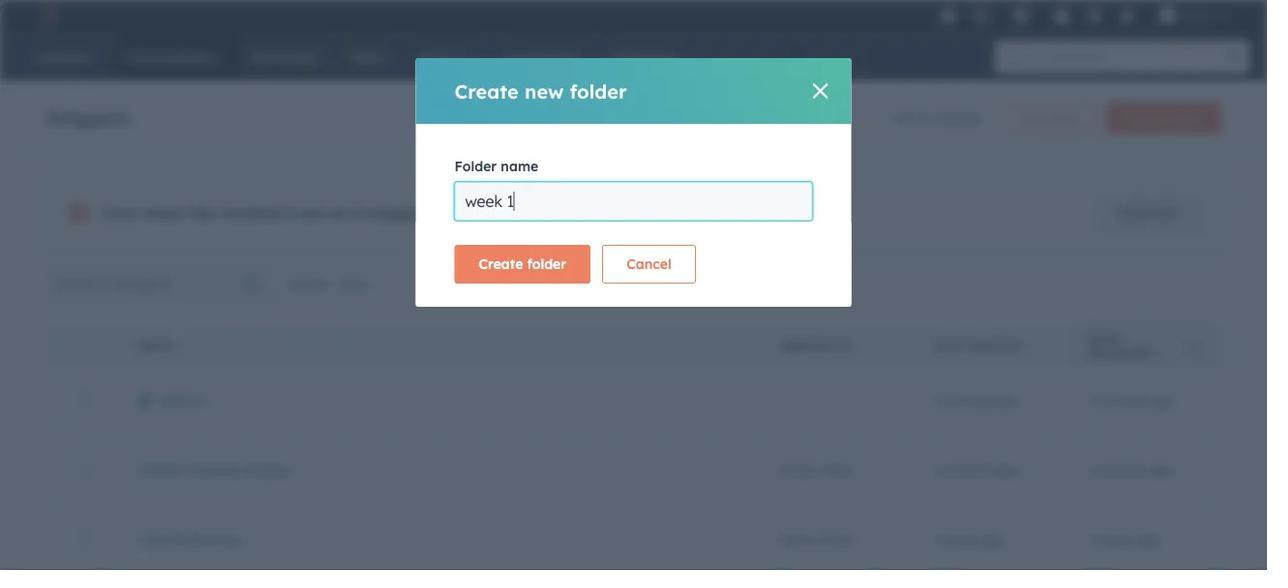 Task type: describe. For each thing, give the bounding box(es) containing it.
hubspot link
[[23, 4, 73, 27]]

settings link
[[1083, 5, 1107, 26]]

snippets
[[46, 105, 131, 129]]

funky menu
[[934, 0, 1244, 31]]

starter.
[[693, 205, 739, 221]]

upgrade
[[1118, 204, 1177, 221]]

with
[[593, 205, 619, 221]]

of inside snippets banner
[[903, 109, 916, 126]]

calling icon button
[[964, 3, 997, 28]]

created by button
[[756, 323, 911, 366]]

created for 5
[[932, 109, 981, 126]]

press to sort. image for date created
[[1028, 338, 1035, 352]]

week 2 button
[[138, 392, 205, 409]]

suite
[[657, 205, 689, 221]]

name
[[138, 339, 173, 353]]

press to sort. image for created by
[[858, 338, 865, 352]]

folder name
[[455, 158, 539, 175]]

5 inside snippets banner
[[920, 109, 928, 126]]

week
[[158, 392, 193, 409]]

upgrade image
[[940, 8, 957, 26]]

has
[[188, 203, 216, 223]]

close image
[[813, 83, 829, 99]]

more
[[498, 205, 531, 221]]

create folder button
[[455, 245, 591, 284]]

create for create snippet
[[1124, 111, 1161, 125]]

1 4 days ago from the left
[[934, 531, 1006, 548]]

any
[[340, 275, 366, 292]]

clients for clients cleanup
[[138, 531, 182, 548]]

snippets banner
[[46, 97, 1221, 134]]

clients cleanup
[[138, 531, 240, 548]]

Search HubSpot search field
[[996, 41, 1233, 74]]

new folder
[[1020, 111, 1080, 125]]

date created
[[934, 339, 1022, 353]]

press to sort. element for date created
[[1028, 338, 1035, 354]]

date for date modified
[[1089, 332, 1119, 346]]

create snippet button
[[1108, 103, 1221, 134]]

2 days from the left
[[1101, 531, 1132, 548]]

Search search field
[[46, 264, 275, 303]]

created for has
[[221, 203, 281, 223]]

descending sort. press to sort ascending. element
[[1190, 338, 1197, 354]]

cancel
[[627, 256, 672, 273]]

town for a
[[821, 462, 853, 479]]

folder for create folder
[[527, 256, 567, 273]]

hubspot image
[[35, 4, 58, 27]]

press to sort. element for created by
[[858, 338, 865, 354]]

date modified button
[[1066, 323, 1221, 366]]

2 4 from the left
[[1089, 531, 1097, 548]]

create snippet
[[1124, 111, 1205, 125]]

create folder
[[479, 256, 567, 273]]

funky town image
[[1159, 7, 1177, 24]]

marketplaces button
[[1001, 0, 1042, 31]]

snippet
[[1164, 111, 1205, 125]]

help image
[[1054, 9, 1071, 26]]

unlock
[[451, 205, 494, 221]]

funky button
[[1148, 0, 1243, 31]]

out
[[299, 203, 325, 223]]

new
[[525, 79, 564, 103]]



Task type: locate. For each thing, give the bounding box(es) containing it.
date created button
[[911, 323, 1066, 366]]

0 vertical spatial funky
[[779, 462, 817, 479]]

0 vertical spatial folder
[[570, 79, 627, 103]]

0 vertical spatial upgrade link
[[936, 5, 961, 26]]

cleanup for clients cleanup (clone)
[[186, 462, 240, 479]]

create down the 'more'
[[479, 256, 523, 273]]

1 vertical spatial town
[[821, 531, 853, 548]]

clients down the clients cleanup (clone) link
[[138, 531, 182, 548]]

1 horizontal spatial 4
[[1089, 531, 1097, 548]]

cleanup down clients cleanup (clone)
[[186, 531, 240, 548]]

1 vertical spatial created
[[221, 203, 281, 223]]

press to sort. element
[[179, 338, 186, 354], [858, 338, 865, 354], [1028, 338, 1035, 354]]

name button
[[115, 323, 756, 366]]

week 2
[[158, 392, 205, 409]]

2 town from the top
[[821, 531, 853, 548]]

1 vertical spatial upgrade link
[[1094, 194, 1201, 232]]

cancel button
[[603, 245, 696, 284]]

name
[[501, 158, 539, 175]]

0 horizontal spatial folder
[[527, 256, 567, 273]]

3 press to sort. element from the left
[[1028, 338, 1035, 354]]

crm
[[623, 205, 653, 221]]

created
[[932, 109, 981, 126], [221, 203, 281, 223], [968, 339, 1022, 353]]

create left 'snippet'
[[1124, 111, 1161, 125]]

funky town for 4 days ago
[[779, 531, 853, 548]]

town for 4
[[821, 531, 853, 548]]

snippets.
[[365, 203, 435, 223]]

2 vertical spatial folder
[[527, 256, 567, 273]]

create inside "create folder" button
[[479, 256, 523, 273]]

2 of 5 created
[[892, 109, 981, 126]]

funky town for a minute ago
[[779, 462, 853, 479]]

1 horizontal spatial folder
[[570, 79, 627, 103]]

create left new
[[455, 79, 519, 103]]

1 horizontal spatial of
[[903, 109, 916, 126]]

2 vertical spatial 2
[[198, 392, 205, 409]]

snippets
[[535, 205, 589, 221]]

1 days from the left
[[946, 531, 977, 548]]

help button
[[1046, 0, 1079, 31]]

notifications button
[[1111, 0, 1144, 31]]

press to sort. image right by
[[858, 338, 865, 352]]

2 vertical spatial create
[[479, 256, 523, 273]]

0 horizontal spatial days
[[946, 531, 977, 548]]

2 inside snippets banner
[[892, 109, 900, 126]]

0 vertical spatial create
[[455, 79, 519, 103]]

1 horizontal spatial date
[[1089, 332, 1119, 346]]

press to sort. image
[[858, 338, 865, 352], [1028, 338, 1035, 352]]

press to sort. image inside "created by" button
[[858, 338, 865, 352]]

ago
[[994, 392, 1019, 409], [1149, 392, 1174, 409], [994, 462, 1019, 479], [1149, 462, 1174, 479], [981, 531, 1006, 548], [1136, 531, 1161, 548]]

press to sort. element for name
[[179, 338, 186, 354]]

of
[[903, 109, 916, 126], [330, 203, 346, 223]]

descending sort. press to sort ascending. image
[[1190, 338, 1197, 352]]

1 vertical spatial cleanup
[[186, 531, 240, 548]]

4
[[934, 531, 943, 548], [1089, 531, 1097, 548]]

press to sort. element right "date created"
[[1028, 338, 1035, 354]]

funky
[[779, 462, 817, 479], [779, 531, 817, 548]]

2 cleanup from the top
[[186, 531, 240, 548]]

press to sort. image right "date created"
[[1028, 338, 1035, 352]]

4 days ago
[[934, 531, 1006, 548], [1089, 531, 1161, 548]]

0 vertical spatial funky town
[[779, 462, 853, 479]]

search image
[[1227, 50, 1241, 64]]

date for date created
[[934, 339, 964, 353]]

1 vertical spatial 2
[[286, 203, 294, 223]]

clients cleanup link
[[138, 531, 240, 548]]

upgrade link down create snippet at the top right
[[1094, 194, 1201, 232]]

create for create new folder
[[455, 79, 519, 103]]

1 horizontal spatial upgrade link
[[1094, 194, 1201, 232]]

clients
[[138, 462, 182, 479], [138, 531, 182, 548]]

1 horizontal spatial 5
[[920, 109, 928, 126]]

2 horizontal spatial press to sort. element
[[1028, 338, 1035, 354]]

1 vertical spatial folder
[[1048, 111, 1080, 125]]

your
[[102, 203, 138, 223]]

press to sort. element inside date created 'button'
[[1028, 338, 1035, 354]]

funky for a
[[779, 462, 817, 479]]

team
[[143, 203, 183, 223]]

0 vertical spatial 2
[[892, 109, 900, 126]]

created
[[779, 339, 833, 353]]

cleanup for clients cleanup
[[186, 531, 240, 548]]

1 town from the top
[[821, 462, 853, 479]]

2 horizontal spatial folder
[[1048, 111, 1080, 125]]

funky
[[1180, 7, 1213, 23]]

press to sort. image inside date created 'button'
[[1028, 338, 1035, 352]]

0 horizontal spatial of
[[330, 203, 346, 223]]

new
[[1020, 111, 1045, 125]]

2
[[892, 109, 900, 126], [286, 203, 294, 223], [198, 392, 205, 409]]

date
[[1089, 332, 1119, 346], [934, 339, 964, 353]]

1 horizontal spatial days
[[1101, 531, 1132, 548]]

funky town
[[779, 462, 853, 479], [779, 531, 853, 548]]

created inside snippets banner
[[932, 109, 981, 126]]

folder
[[455, 158, 497, 175]]

2 horizontal spatial 2
[[892, 109, 900, 126]]

1 funky town from the top
[[779, 462, 853, 479]]

0 vertical spatial town
[[821, 462, 853, 479]]

2 funky town from the top
[[779, 531, 853, 548]]

1 4 from the left
[[934, 531, 943, 548]]

2 clients from the top
[[138, 531, 182, 548]]

(clone)
[[244, 462, 290, 479]]

1 vertical spatial funky
[[779, 531, 817, 548]]

0 horizontal spatial date
[[934, 339, 964, 353]]

upgrade link
[[936, 5, 961, 26], [1094, 194, 1201, 232]]

notifications image
[[1118, 9, 1136, 26]]

0 horizontal spatial 5
[[351, 203, 360, 223]]

calling icon image
[[972, 8, 990, 25]]

days
[[946, 531, 977, 548], [1101, 531, 1132, 548]]

1 press to sort. element from the left
[[179, 338, 186, 354]]

1 cleanup from the top
[[186, 462, 240, 479]]

created by
[[779, 339, 852, 353]]

Folder name text field
[[455, 182, 813, 221]]

2 press to sort. image from the left
[[1028, 338, 1035, 352]]

2 funky from the top
[[779, 531, 817, 548]]

1 horizontal spatial 4 days ago
[[1089, 531, 1161, 548]]

a
[[934, 392, 943, 409], [1089, 392, 1097, 409], [934, 462, 943, 479], [1089, 462, 1097, 479]]

1 horizontal spatial press to sort. image
[[1028, 338, 1035, 352]]

unlock more snippets with crm suite starter.
[[451, 205, 739, 221]]

clients cleanup (clone) link
[[138, 462, 290, 479]]

press to sort. element inside "created by" button
[[858, 338, 865, 354]]

folder inside "create folder" button
[[527, 256, 567, 273]]

2 4 days ago from the left
[[1089, 531, 1161, 548]]

5
[[920, 109, 928, 126], [351, 203, 360, 223]]

0 horizontal spatial 4
[[934, 531, 943, 548]]

1 horizontal spatial 2
[[286, 203, 294, 223]]

press to sort. element right name
[[179, 338, 186, 354]]

0 horizontal spatial 4 days ago
[[934, 531, 1006, 548]]

1 vertical spatial funky town
[[779, 531, 853, 548]]

0 vertical spatial cleanup
[[186, 462, 240, 479]]

0 vertical spatial clients
[[138, 462, 182, 479]]

date inside date modified
[[1089, 332, 1119, 346]]

clients for clients cleanup (clone)
[[138, 462, 182, 479]]

0 horizontal spatial press to sort. element
[[179, 338, 186, 354]]

create for create folder
[[479, 256, 523, 273]]

settings image
[[1086, 8, 1103, 26]]

new folder button
[[1004, 103, 1096, 134]]

owner:
[[287, 275, 331, 292]]

clients down the week 2 button
[[138, 462, 182, 479]]

modified
[[1089, 346, 1152, 361]]

press to sort. element right by
[[858, 338, 865, 354]]

marketplaces image
[[1013, 9, 1030, 26]]

1 vertical spatial create
[[1124, 111, 1161, 125]]

1 vertical spatial of
[[330, 203, 346, 223]]

0 horizontal spatial 2
[[198, 392, 205, 409]]

0 vertical spatial of
[[903, 109, 916, 126]]

cleanup
[[186, 462, 240, 479], [186, 531, 240, 548]]

1 vertical spatial 5
[[351, 203, 360, 223]]

a minute ago
[[934, 392, 1019, 409], [1089, 392, 1174, 409], [934, 462, 1019, 479], [1089, 462, 1174, 479]]

press to sort. element inside name button
[[179, 338, 186, 354]]

0 vertical spatial created
[[932, 109, 981, 126]]

by
[[836, 339, 852, 353]]

minute
[[946, 392, 990, 409], [1101, 392, 1145, 409], [946, 462, 990, 479], [1101, 462, 1145, 479]]

search button
[[1217, 41, 1250, 74]]

upgrade link containing upgrade
[[1094, 194, 1201, 232]]

funky for 4
[[779, 531, 817, 548]]

press to sort. image
[[179, 338, 186, 352]]

folder
[[570, 79, 627, 103], [1048, 111, 1080, 125], [527, 256, 567, 273]]

2 press to sort. element from the left
[[858, 338, 865, 354]]

2 vertical spatial created
[[968, 339, 1022, 353]]

town
[[821, 462, 853, 479], [821, 531, 853, 548]]

0 vertical spatial 5
[[920, 109, 928, 126]]

create
[[455, 79, 519, 103], [1124, 111, 1161, 125], [479, 256, 523, 273]]

your team has created 2 out of 5 snippets.
[[102, 203, 435, 223]]

1 vertical spatial clients
[[138, 531, 182, 548]]

clients cleanup (clone)
[[138, 462, 290, 479]]

create inside create snippet button
[[1124, 111, 1161, 125]]

cleanup left (clone) at left bottom
[[186, 462, 240, 479]]

0 horizontal spatial upgrade link
[[936, 5, 961, 26]]

date modified
[[1089, 332, 1152, 361]]

date inside 'button'
[[934, 339, 964, 353]]

1 clients from the top
[[138, 462, 182, 479]]

any button
[[339, 264, 392, 303]]

create new folder
[[455, 79, 627, 103]]

folder inside new folder button
[[1048, 111, 1080, 125]]

upgrade link left calling icon dropdown button
[[936, 5, 961, 26]]

1 press to sort. image from the left
[[858, 338, 865, 352]]

1 funky from the top
[[779, 462, 817, 479]]

folder for new folder
[[1048, 111, 1080, 125]]

created inside 'button'
[[968, 339, 1022, 353]]

1 horizontal spatial press to sort. element
[[858, 338, 865, 354]]

0 horizontal spatial press to sort. image
[[858, 338, 865, 352]]



Task type: vqa. For each thing, say whether or not it's contained in the screenshot.
Spam
no



